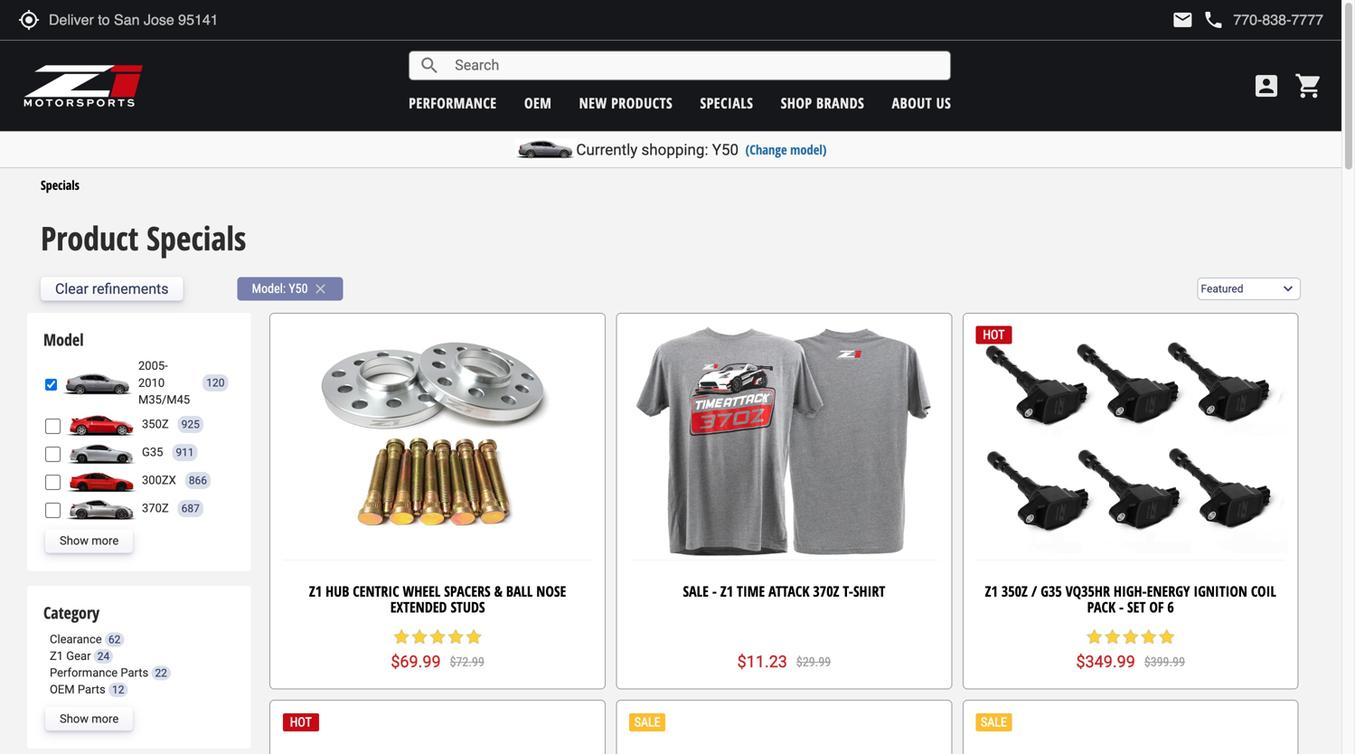 Task type: describe. For each thing, give the bounding box(es) containing it.
$11.23
[[737, 652, 787, 671]]

clear refinements
[[55, 280, 169, 298]]

coil
[[1251, 581, 1277, 601]]

star star star star star $69.99 $72.99
[[391, 628, 484, 671]]

phone
[[1203, 9, 1225, 31]]

1 horizontal spatial oem
[[524, 93, 552, 113]]

shirt
[[853, 581, 885, 601]]

about us link
[[892, 93, 951, 113]]

spacers
[[444, 581, 491, 601]]

9 star from the left
[[1140, 628, 1158, 646]]

gear
[[66, 649, 91, 663]]

0 horizontal spatial specials
[[41, 176, 79, 193]]

currently
[[576, 141, 638, 159]]

&
[[494, 581, 503, 601]]

0 vertical spatial parts
[[121, 666, 148, 680]]

show more for category
[[60, 712, 119, 726]]

shopping:
[[642, 141, 708, 159]]

687
[[181, 502, 200, 515]]

energy
[[1147, 581, 1190, 601]]

my_location
[[18, 9, 40, 31]]

$399.99
[[1145, 655, 1185, 670]]

product specials
[[41, 216, 246, 260]]

vq35hr
[[1066, 581, 1110, 601]]

infiniti g35 coupe sedan v35 v36 skyline 2003 2004 2005 2006 2007 2008 3.5l vq35de revup rev up vq35hr z1 motorsports image
[[65, 441, 137, 464]]

z1 350z / g35 vq35hr high-energy ignition coil pack - set of 6
[[985, 581, 1277, 617]]

nose
[[536, 581, 566, 601]]

of
[[1150, 597, 1164, 617]]

z1 motorsports logo image
[[23, 63, 144, 109]]

brands
[[816, 93, 865, 113]]

shopping_cart
[[1295, 71, 1324, 100]]

phone link
[[1203, 9, 1324, 31]]

set
[[1128, 597, 1146, 617]]

120
[[206, 377, 225, 389]]

pack
[[1087, 597, 1116, 617]]

model: y50 close
[[252, 281, 329, 297]]

mail link
[[1172, 9, 1194, 31]]

account_box
[[1252, 71, 1281, 100]]

more for category
[[92, 712, 119, 726]]

wheel
[[403, 581, 441, 601]]

oem inside category clearance 62 z1 gear 24 performance parts 22 oem parts 12
[[50, 683, 75, 696]]

3 star from the left
[[429, 628, 447, 646]]

centric
[[353, 581, 399, 601]]

mail phone
[[1172, 9, 1225, 31]]

$29.99
[[797, 655, 831, 670]]

925
[[181, 418, 200, 431]]

attack
[[769, 581, 810, 601]]

m35/m45
[[138, 393, 190, 406]]

new products
[[579, 93, 673, 113]]

show more for model
[[60, 534, 119, 548]]

6 star from the left
[[1086, 628, 1104, 646]]

2005-
[[138, 359, 168, 373]]

$72.99
[[450, 655, 484, 670]]

oem link
[[524, 93, 552, 113]]

300zx
[[142, 473, 176, 487]]

866
[[189, 474, 207, 487]]

specials link
[[700, 93, 754, 113]]

star star star star star $349.99 $399.99
[[1076, 628, 1185, 671]]

z1 left time
[[720, 581, 733, 601]]

12
[[112, 684, 124, 696]]

22
[[155, 667, 167, 680]]

62
[[108, 633, 121, 646]]

clear
[[55, 280, 88, 298]]

sale - z1 time attack 370z t-shirt
[[683, 581, 885, 601]]

specials
[[700, 93, 754, 113]]

performance
[[50, 666, 118, 680]]

category
[[43, 602, 99, 624]]

10 star from the left
[[1158, 628, 1176, 646]]

model
[[43, 329, 84, 351]]

mail
[[1172, 9, 1194, 31]]

g35 inside z1 350z / g35 vq35hr high-energy ignition coil pack - set of 6
[[1041, 581, 1062, 601]]

clearance
[[50, 632, 102, 646]]

/
[[1032, 581, 1037, 601]]

specials link
[[41, 176, 79, 193]]

performance
[[409, 93, 497, 113]]



Task type: locate. For each thing, give the bounding box(es) containing it.
g35 right /
[[1041, 581, 1062, 601]]

z1 inside category clearance 62 z1 gear 24 performance parts 22 oem parts 12
[[50, 649, 63, 663]]

7 star from the left
[[1104, 628, 1122, 646]]

show more down 12
[[60, 712, 119, 726]]

extended
[[390, 597, 447, 617]]

2 show more from the top
[[60, 712, 119, 726]]

4 star from the left
[[447, 628, 465, 646]]

currently shopping: y50 (change model)
[[576, 141, 827, 159]]

350z
[[142, 417, 169, 431], [1002, 581, 1028, 601]]

1 horizontal spatial y50
[[712, 141, 739, 159]]

y50 left "(change"
[[712, 141, 739, 159]]

shop brands
[[781, 93, 865, 113]]

1 star from the left
[[392, 628, 411, 646]]

oem
[[524, 93, 552, 113], [50, 683, 75, 696]]

0 horizontal spatial 350z
[[142, 417, 169, 431]]

z1 left hub
[[309, 581, 322, 601]]

1 horizontal spatial 350z
[[1002, 581, 1028, 601]]

category clearance 62 z1 gear 24 performance parts 22 oem parts 12
[[43, 602, 167, 696]]

y50 left the close
[[289, 281, 308, 296]]

1 vertical spatial show
[[60, 712, 89, 726]]

0 vertical spatial show more button
[[45, 529, 133, 553]]

0 vertical spatial show
[[60, 534, 89, 548]]

model:
[[252, 281, 286, 296]]

high-
[[1114, 581, 1147, 601]]

1 vertical spatial parts
[[78, 683, 106, 696]]

show more button down nissan 370z z34 2009 2010 2011 2012 2013 2014 2015 2016 2017 2018 2019 3.7l vq37vhr vhr nismo z1 motorsports image
[[45, 529, 133, 553]]

t-
[[843, 581, 853, 601]]

nissan 370z z34 2009 2010 2011 2012 2013 2014 2015 2016 2017 2018 2019 3.7l vq37vhr vhr nismo z1 motorsports image
[[65, 497, 137, 520]]

account_box link
[[1248, 71, 1286, 100]]

nissan 300zx z32 1990 1991 1992 1993 1994 1995 1996 vg30dett vg30de twin turbo non turbo z1 motorsports image
[[65, 469, 137, 492]]

y50
[[712, 141, 739, 159], [289, 281, 308, 296]]

1 vertical spatial more
[[92, 712, 119, 726]]

- left "set"
[[1119, 597, 1124, 617]]

more
[[92, 534, 119, 548], [92, 712, 119, 726]]

show more button for category
[[45, 707, 133, 731]]

2 show from the top
[[60, 712, 89, 726]]

search
[[419, 55, 441, 76]]

show
[[60, 534, 89, 548], [60, 712, 89, 726]]

1 vertical spatial y50
[[289, 281, 308, 296]]

350z down m35/m45
[[142, 417, 169, 431]]

product
[[41, 216, 139, 260]]

24
[[97, 650, 110, 663]]

show more
[[60, 534, 119, 548], [60, 712, 119, 726]]

911
[[176, 446, 194, 459]]

parts up 12
[[121, 666, 148, 680]]

$11.23 $29.99
[[737, 652, 831, 671]]

$69.99
[[391, 652, 441, 671]]

- right sale on the bottom of the page
[[712, 581, 717, 601]]

0 vertical spatial show more
[[60, 534, 119, 548]]

about
[[892, 93, 932, 113]]

ignition
[[1194, 581, 1248, 601]]

new products link
[[579, 93, 673, 113]]

sale
[[683, 581, 709, 601]]

0 vertical spatial g35
[[142, 445, 163, 459]]

studs
[[451, 597, 485, 617]]

show down nissan 370z z34 2009 2010 2011 2012 2013 2014 2015 2016 2017 2018 2019 3.7l vq37vhr vhr nismo z1 motorsports image
[[60, 534, 89, 548]]

close
[[312, 281, 329, 297]]

1 horizontal spatial g35
[[1041, 581, 1062, 601]]

8 star from the left
[[1122, 628, 1140, 646]]

350z inside z1 350z / g35 vq35hr high-energy ignition coil pack - set of 6
[[1002, 581, 1028, 601]]

1 more from the top
[[92, 534, 119, 548]]

refinements
[[92, 280, 169, 298]]

2005- 2010 m35/m45
[[138, 359, 190, 406]]

370z
[[142, 502, 169, 515], [813, 581, 839, 601]]

null image
[[61, 371, 134, 395]]

None checkbox
[[45, 419, 61, 434], [45, 475, 61, 490], [45, 503, 61, 518], [45, 419, 61, 434], [45, 475, 61, 490], [45, 503, 61, 518]]

g35 up 300zx
[[142, 445, 163, 459]]

1 horizontal spatial specials
[[147, 216, 246, 260]]

0 horizontal spatial y50
[[289, 281, 308, 296]]

y50 inside model: y50 close
[[289, 281, 308, 296]]

1 show more from the top
[[60, 534, 119, 548]]

z1 hub centric wheel spacers & ball nose extended studs
[[309, 581, 566, 617]]

0 horizontal spatial -
[[712, 581, 717, 601]]

show more button
[[45, 529, 133, 553], [45, 707, 133, 731]]

1 vertical spatial 370z
[[813, 581, 839, 601]]

model)
[[790, 141, 827, 158]]

1 vertical spatial show more button
[[45, 707, 133, 731]]

-
[[712, 581, 717, 601], [1119, 597, 1124, 617]]

0 horizontal spatial g35
[[142, 445, 163, 459]]

star
[[392, 628, 411, 646], [411, 628, 429, 646], [429, 628, 447, 646], [447, 628, 465, 646], [465, 628, 483, 646], [1086, 628, 1104, 646], [1104, 628, 1122, 646], [1122, 628, 1140, 646], [1140, 628, 1158, 646], [1158, 628, 1176, 646]]

time
[[737, 581, 765, 601]]

2 more from the top
[[92, 712, 119, 726]]

1 horizontal spatial 370z
[[813, 581, 839, 601]]

Search search field
[[441, 52, 950, 80]]

us
[[936, 93, 951, 113]]

(change
[[746, 141, 787, 158]]

1 vertical spatial specials
[[147, 216, 246, 260]]

nissan 350z z33 2003 2004 2005 2006 2007 2008 2009 vq35de 3.5l revup rev up vq35hr nismo z1 motorsports image
[[65, 413, 137, 436]]

0 vertical spatial more
[[92, 534, 119, 548]]

0 vertical spatial y50
[[712, 141, 739, 159]]

specials up refinements
[[147, 216, 246, 260]]

more down 12
[[92, 712, 119, 726]]

6
[[1168, 597, 1174, 617]]

0 vertical spatial oem
[[524, 93, 552, 113]]

2010
[[138, 376, 165, 390]]

new
[[579, 93, 607, 113]]

show for model
[[60, 534, 89, 548]]

shop
[[781, 93, 812, 113]]

parts down "performance"
[[78, 683, 106, 696]]

0 vertical spatial 350z
[[142, 417, 169, 431]]

z1
[[309, 581, 322, 601], [720, 581, 733, 601], [985, 581, 998, 601], [50, 649, 63, 663]]

z1 left /
[[985, 581, 998, 601]]

more for model
[[92, 534, 119, 548]]

350z left /
[[1002, 581, 1028, 601]]

370z left t-
[[813, 581, 839, 601]]

1 horizontal spatial -
[[1119, 597, 1124, 617]]

0 horizontal spatial 370z
[[142, 502, 169, 515]]

shopping_cart link
[[1290, 71, 1324, 100]]

specials
[[41, 176, 79, 193], [147, 216, 246, 260]]

0 vertical spatial specials
[[41, 176, 79, 193]]

0 horizontal spatial parts
[[78, 683, 106, 696]]

5 star from the left
[[465, 628, 483, 646]]

g35
[[142, 445, 163, 459], [1041, 581, 1062, 601]]

1 vertical spatial g35
[[1041, 581, 1062, 601]]

$349.99
[[1076, 652, 1135, 671]]

products
[[611, 93, 673, 113]]

1 vertical spatial 350z
[[1002, 581, 1028, 601]]

0 vertical spatial 370z
[[142, 502, 169, 515]]

- inside z1 350z / g35 vq35hr high-energy ignition coil pack - set of 6
[[1119, 597, 1124, 617]]

z1 inside z1 350z / g35 vq35hr high-energy ignition coil pack - set of 6
[[985, 581, 998, 601]]

None checkbox
[[45, 377, 57, 392], [45, 447, 61, 462], [45, 377, 57, 392], [45, 447, 61, 462]]

z1 inside z1 hub centric wheel spacers & ball nose extended studs
[[309, 581, 322, 601]]

z1 left gear
[[50, 649, 63, 663]]

show down "performance"
[[60, 712, 89, 726]]

show more down nissan 370z z34 2009 2010 2011 2012 2013 2014 2015 2016 2017 2018 2019 3.7l vq37vhr vhr nismo z1 motorsports image
[[60, 534, 119, 548]]

ball
[[506, 581, 533, 601]]

2 star from the left
[[411, 628, 429, 646]]

1 vertical spatial oem
[[50, 683, 75, 696]]

show for category
[[60, 712, 89, 726]]

hub
[[326, 581, 349, 601]]

1 horizontal spatial parts
[[121, 666, 148, 680]]

performance link
[[409, 93, 497, 113]]

show more button for model
[[45, 529, 133, 553]]

2 show more button from the top
[[45, 707, 133, 731]]

1 vertical spatial show more
[[60, 712, 119, 726]]

shop brands link
[[781, 93, 865, 113]]

clear refinements button
[[41, 277, 183, 301]]

(change model) link
[[746, 141, 827, 158]]

specials up product
[[41, 176, 79, 193]]

1 show more button from the top
[[45, 529, 133, 553]]

1 show from the top
[[60, 534, 89, 548]]

370z down 300zx
[[142, 502, 169, 515]]

more down nissan 370z z34 2009 2010 2011 2012 2013 2014 2015 2016 2017 2018 2019 3.7l vq37vhr vhr nismo z1 motorsports image
[[92, 534, 119, 548]]

oem left new
[[524, 93, 552, 113]]

oem down "performance"
[[50, 683, 75, 696]]

about us
[[892, 93, 951, 113]]

show more button down 12
[[45, 707, 133, 731]]

0 horizontal spatial oem
[[50, 683, 75, 696]]



Task type: vqa. For each thing, say whether or not it's contained in the screenshot.


